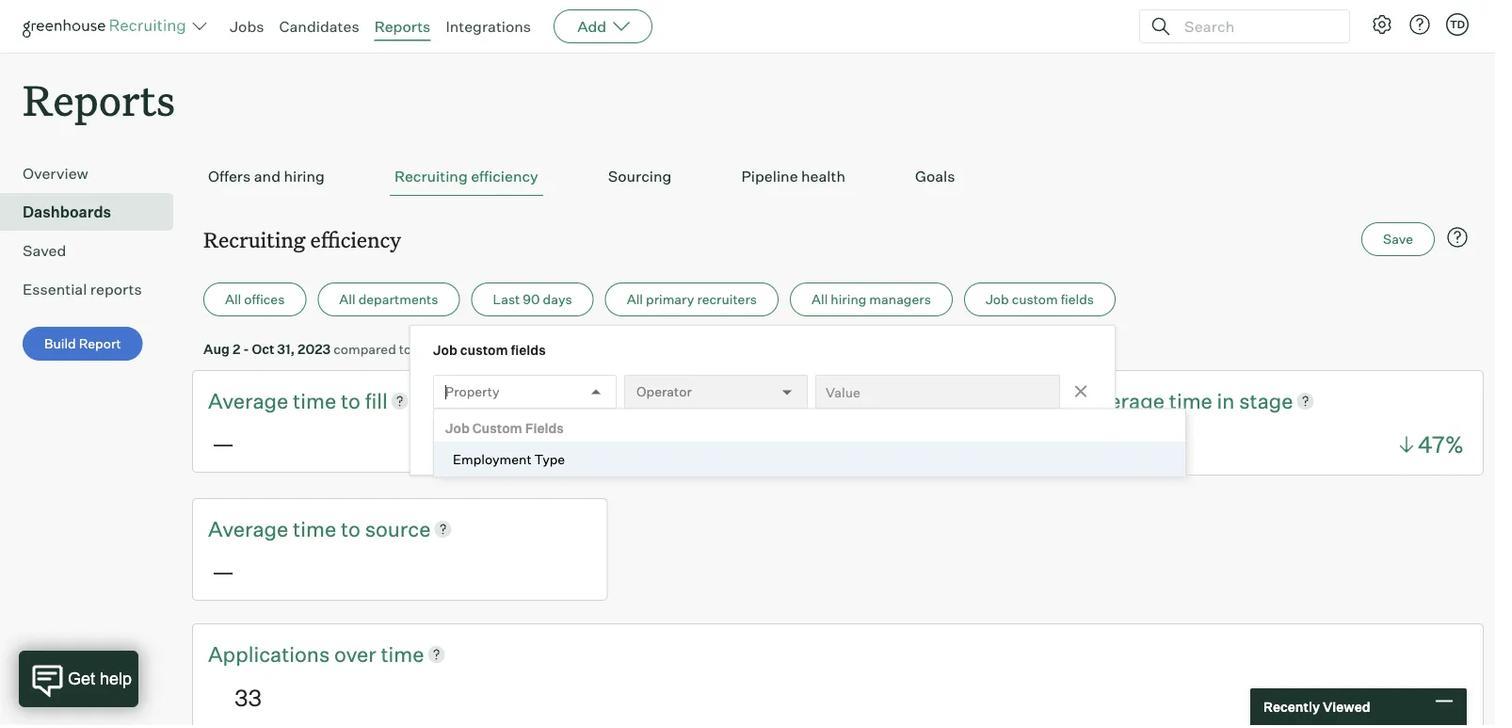 Task type: describe. For each thing, give the bounding box(es) containing it.
jobs link
[[230, 17, 264, 36]]

source link
[[365, 514, 431, 543]]

47%
[[1418, 430, 1464, 459]]

over
[[334, 641, 376, 667]]

pipeline health button
[[737, 157, 850, 196]]

sourcing
[[608, 167, 672, 186]]

build report button
[[23, 327, 143, 361]]

health
[[801, 167, 846, 186]]

last 90 days button
[[471, 283, 594, 317]]

source
[[365, 516, 431, 541]]

filter
[[503, 427, 535, 443]]

recruiters
[[697, 291, 757, 308]]

add filter button
[[433, 418, 556, 452]]

may
[[415, 341, 442, 357]]

job custom fields
[[445, 420, 564, 436]]

overview
[[23, 164, 88, 183]]

to link for source
[[341, 514, 365, 543]]

days inside button
[[543, 291, 572, 308]]

to for hire
[[779, 388, 799, 414]]

property
[[445, 383, 500, 400]]

90
[[523, 291, 540, 308]]

1 vertical spatial days
[[1116, 430, 1166, 459]]

all for all primary recruiters
[[627, 291, 643, 308]]

all for all hiring managers
[[812, 291, 828, 308]]

integrations link
[[446, 17, 531, 36]]

fill
[[365, 388, 388, 414]]

time link for source
[[293, 514, 341, 543]]

2
[[233, 341, 240, 357]]

0 vertical spatial reports
[[374, 17, 431, 36]]

dashboards link
[[23, 201, 166, 223]]

all primary recruiters button
[[605, 283, 779, 317]]

saved
[[23, 241, 66, 260]]

time for stage
[[1169, 388, 1213, 414]]

candidates link
[[279, 17, 359, 36]]

jobs
[[230, 17, 264, 36]]

2 2023 from the left
[[506, 341, 540, 357]]

1 2023 from the left
[[298, 341, 331, 357]]

build report
[[44, 335, 121, 352]]

overview link
[[23, 162, 166, 185]]

all departments
[[339, 291, 438, 308]]

4
[[445, 341, 454, 357]]

goals
[[915, 167, 955, 186]]

18 days
[[1088, 430, 1166, 459]]

offers and hiring
[[208, 167, 325, 186]]

essential
[[23, 280, 87, 299]]

essential reports
[[23, 280, 142, 299]]

1 aug from the left
[[203, 341, 230, 357]]

type
[[535, 451, 565, 467]]

2 - from the left
[[456, 341, 462, 357]]

configure image
[[1371, 13, 1394, 36]]

1,
[[494, 341, 504, 357]]

recently viewed
[[1264, 699, 1371, 715]]

save
[[1383, 231, 1414, 247]]

time link for fill
[[293, 386, 341, 415]]

33
[[234, 683, 262, 712]]

to link for hire
[[779, 386, 803, 415]]

time right the over
[[381, 641, 424, 667]]

save button
[[1362, 222, 1435, 256]]

stage
[[1240, 388, 1294, 414]]

departments
[[358, 291, 438, 308]]

time link right the over
[[381, 639, 424, 668]]

1 vertical spatial job custom fields
[[433, 342, 546, 359]]

average link for hire
[[646, 386, 731, 415]]

add button
[[554, 9, 653, 43]]

all hiring managers button
[[790, 283, 953, 317]]

custom inside button
[[1012, 291, 1058, 308]]

to for source
[[341, 516, 361, 541]]

hire link
[[803, 386, 841, 415]]

recently
[[1264, 699, 1320, 715]]

add filter
[[474, 427, 535, 443]]

all for all departments
[[339, 291, 356, 308]]

average time in
[[1085, 388, 1240, 414]]

reports
[[90, 280, 142, 299]]

compared
[[334, 341, 396, 357]]

in
[[1217, 388, 1235, 414]]

and
[[254, 167, 281, 186]]

Value text field
[[816, 375, 1060, 409]]

efficiency inside button
[[471, 167, 538, 186]]

add for add
[[577, 17, 607, 36]]

— for hire
[[650, 429, 673, 457]]

offices
[[244, 291, 285, 308]]

hiring inside button
[[831, 291, 867, 308]]

time link for stage
[[1169, 386, 1217, 415]]

offers
[[208, 167, 251, 186]]

viewed
[[1323, 699, 1371, 715]]

all offices
[[225, 291, 285, 308]]

td button
[[1447, 13, 1469, 36]]

to link for fill
[[341, 386, 365, 415]]

in link
[[1217, 386, 1240, 415]]

fields inside button
[[1061, 291, 1094, 308]]

2 aug from the left
[[465, 341, 491, 357]]



Task type: vqa. For each thing, say whether or not it's contained in the screenshot.
the leftmost Begin
no



Task type: locate. For each thing, give the bounding box(es) containing it.
add
[[577, 17, 607, 36], [474, 427, 500, 443]]

average link for stage
[[1085, 386, 1169, 415]]

all inside button
[[339, 291, 356, 308]]

to left may
[[399, 341, 412, 357]]

offers and hiring button
[[203, 157, 330, 196]]

tab list containing offers and hiring
[[203, 157, 1473, 196]]

time link left hire link
[[731, 386, 779, 415]]

applications over
[[208, 641, 381, 667]]

1 all from the left
[[225, 291, 241, 308]]

1 horizontal spatial fields
[[1061, 291, 1094, 308]]

average for stage
[[1085, 388, 1165, 414]]

0 horizontal spatial efficiency
[[310, 225, 401, 253]]

1 vertical spatial custom
[[460, 342, 508, 359]]

1 vertical spatial recruiting
[[203, 225, 305, 253]]

3 all from the left
[[627, 291, 643, 308]]

hiring right and
[[284, 167, 325, 186]]

job custom fields inside button
[[986, 291, 1094, 308]]

report
[[79, 335, 121, 352]]

candidates
[[279, 17, 359, 36]]

all hiring managers
[[812, 291, 931, 308]]

time for hire
[[731, 388, 775, 414]]

average time to
[[208, 388, 365, 414], [646, 388, 803, 414], [208, 516, 365, 541]]

1 horizontal spatial aug
[[465, 341, 491, 357]]

to left source
[[341, 516, 361, 541]]

average link
[[208, 386, 293, 415], [646, 386, 731, 415], [1085, 386, 1169, 415], [208, 514, 293, 543]]

aug
[[203, 341, 230, 357], [465, 341, 491, 357]]

1 horizontal spatial -
[[456, 341, 462, 357]]

- right 2
[[243, 341, 249, 357]]

recruiting inside recruiting efficiency button
[[394, 167, 468, 186]]

sourcing button
[[603, 157, 677, 196]]

days
[[543, 291, 572, 308], [1116, 430, 1166, 459]]

0 horizontal spatial 2023
[[298, 341, 331, 357]]

efficiency
[[471, 167, 538, 186], [310, 225, 401, 253]]

recruiting efficiency
[[394, 167, 538, 186], [203, 225, 401, 253]]

1 horizontal spatial add
[[577, 17, 607, 36]]

0 horizontal spatial fields
[[511, 342, 546, 359]]

to link
[[341, 386, 365, 415], [779, 386, 803, 415], [341, 514, 365, 543]]

add inside "button"
[[474, 427, 500, 443]]

to left hire
[[779, 388, 799, 414]]

1 horizontal spatial reports
[[374, 17, 431, 36]]

reports link
[[374, 17, 431, 36]]

aug 2 - oct 31, 2023 compared to may 4 - aug 1, 2023
[[203, 341, 540, 357]]

job inside button
[[986, 291, 1009, 308]]

average time to for hire
[[646, 388, 803, 414]]

all left offices
[[225, 291, 241, 308]]

0 vertical spatial efficiency
[[471, 167, 538, 186]]

fields
[[1061, 291, 1094, 308], [511, 342, 546, 359]]

greenhouse recruiting image
[[23, 15, 192, 38]]

average time to for fill
[[208, 388, 365, 414]]

18
[[1088, 430, 1111, 459]]

time link
[[293, 386, 341, 415], [731, 386, 779, 415], [1169, 386, 1217, 415], [293, 514, 341, 543], [381, 639, 424, 668]]

days right "90"
[[543, 291, 572, 308]]

td button
[[1443, 9, 1473, 40]]

essential reports link
[[23, 278, 166, 301]]

average
[[208, 388, 288, 414], [646, 388, 727, 414], [1085, 388, 1165, 414], [208, 516, 288, 541]]

— for source
[[212, 557, 235, 585]]

2023 right 31,
[[298, 341, 331, 357]]

integrations
[[446, 17, 531, 36]]

0 vertical spatial recruiting efficiency
[[394, 167, 538, 186]]

0 vertical spatial recruiting
[[394, 167, 468, 186]]

time link left source link
[[293, 514, 341, 543]]

0 vertical spatial job custom fields
[[986, 291, 1094, 308]]

0 vertical spatial fields
[[1061, 291, 1094, 308]]

average for fill
[[208, 388, 288, 414]]

over link
[[334, 639, 381, 668]]

0 vertical spatial hiring
[[284, 167, 325, 186]]

time left in
[[1169, 388, 1213, 414]]

0 horizontal spatial reports
[[23, 72, 175, 127]]

tab list
[[203, 157, 1473, 196]]

last 90 days
[[493, 291, 572, 308]]

0 horizontal spatial add
[[474, 427, 500, 443]]

stage link
[[1240, 386, 1294, 415]]

time left hire
[[731, 388, 775, 414]]

0 vertical spatial add
[[577, 17, 607, 36]]

job
[[986, 291, 1009, 308], [433, 342, 457, 359], [445, 420, 470, 436]]

time for fill
[[293, 388, 336, 414]]

custom
[[1012, 291, 1058, 308], [460, 342, 508, 359]]

1 vertical spatial hiring
[[831, 291, 867, 308]]

1 horizontal spatial days
[[1116, 430, 1166, 459]]

1 vertical spatial fields
[[511, 342, 546, 359]]

average for hire
[[646, 388, 727, 414]]

- right 4
[[456, 341, 462, 357]]

0 horizontal spatial aug
[[203, 341, 230, 357]]

pipeline
[[742, 167, 798, 186]]

applications
[[208, 641, 330, 667]]

applications link
[[208, 639, 334, 668]]

—
[[212, 429, 235, 457], [650, 429, 673, 457], [212, 557, 235, 585]]

average link for fill
[[208, 386, 293, 415]]

time
[[293, 388, 336, 414], [731, 388, 775, 414], [1169, 388, 1213, 414], [293, 516, 336, 541], [381, 641, 424, 667]]

aug left 1,
[[465, 341, 491, 357]]

all
[[225, 291, 241, 308], [339, 291, 356, 308], [627, 291, 643, 308], [812, 291, 828, 308]]

fields
[[525, 420, 564, 436]]

dashboards
[[23, 203, 111, 221]]

0 vertical spatial days
[[543, 291, 572, 308]]

average for source
[[208, 516, 288, 541]]

0 horizontal spatial -
[[243, 341, 249, 357]]

0 horizontal spatial custom
[[460, 342, 508, 359]]

time link left stage link
[[1169, 386, 1217, 415]]

3200%
[[1366, 683, 1442, 712]]

2023 right 1,
[[506, 341, 540, 357]]

average time to for source
[[208, 516, 365, 541]]

all left departments
[[339, 291, 356, 308]]

1 horizontal spatial hiring
[[831, 291, 867, 308]]

reports right candidates
[[374, 17, 431, 36]]

average link for source
[[208, 514, 293, 543]]

time down 31,
[[293, 388, 336, 414]]

all left primary
[[627, 291, 643, 308]]

managers
[[870, 291, 931, 308]]

2 all from the left
[[339, 291, 356, 308]]

1 vertical spatial efficiency
[[310, 225, 401, 253]]

all primary recruiters
[[627, 291, 757, 308]]

reports
[[374, 17, 431, 36], [23, 72, 175, 127]]

Search text field
[[1180, 13, 1333, 40]]

all left managers
[[812, 291, 828, 308]]

oct
[[252, 341, 274, 357]]

aug left 2
[[203, 341, 230, 357]]

2 vertical spatial job
[[445, 420, 470, 436]]

all departments button
[[318, 283, 460, 317]]

time left source
[[293, 516, 336, 541]]

1 horizontal spatial job custom fields
[[986, 291, 1094, 308]]

add inside popup button
[[577, 17, 607, 36]]

to for fill
[[341, 388, 361, 414]]

1 horizontal spatial custom
[[1012, 291, 1058, 308]]

days right 18
[[1116, 430, 1166, 459]]

td
[[1450, 18, 1465, 31]]

1 - from the left
[[243, 341, 249, 357]]

recruiting
[[394, 167, 468, 186], [203, 225, 305, 253]]

0 horizontal spatial days
[[543, 291, 572, 308]]

last
[[493, 291, 520, 308]]

1 vertical spatial reports
[[23, 72, 175, 127]]

time link for hire
[[731, 386, 779, 415]]

employment type
[[453, 451, 565, 467]]

1 vertical spatial recruiting efficiency
[[203, 225, 401, 253]]

0 vertical spatial custom
[[1012, 291, 1058, 308]]

custom
[[472, 420, 522, 436]]

all for all offices
[[225, 291, 241, 308]]

1 vertical spatial job
[[433, 342, 457, 359]]

hiring inside button
[[284, 167, 325, 186]]

31,
[[277, 341, 295, 357]]

to left fill
[[341, 388, 361, 414]]

reports down greenhouse recruiting image
[[23, 72, 175, 127]]

1 vertical spatial add
[[474, 427, 500, 443]]

faq image
[[1447, 226, 1469, 249]]

4 all from the left
[[812, 291, 828, 308]]

— for fill
[[212, 429, 235, 457]]

1 horizontal spatial recruiting
[[394, 167, 468, 186]]

0 horizontal spatial job custom fields
[[433, 342, 546, 359]]

hire
[[803, 388, 841, 414]]

all inside "button"
[[225, 291, 241, 308]]

hiring left managers
[[831, 291, 867, 308]]

time link left fill link
[[293, 386, 341, 415]]

primary
[[646, 291, 694, 308]]

goals button
[[911, 157, 960, 196]]

recruiting efficiency button
[[390, 157, 543, 196]]

0 horizontal spatial recruiting
[[203, 225, 305, 253]]

saved link
[[23, 239, 166, 262]]

fill link
[[365, 386, 388, 415]]

0 vertical spatial job
[[986, 291, 1009, 308]]

pipeline health
[[742, 167, 846, 186]]

all offices button
[[203, 283, 306, 317]]

build
[[44, 335, 76, 352]]

time for source
[[293, 516, 336, 541]]

0 horizontal spatial hiring
[[284, 167, 325, 186]]

recruiting efficiency inside button
[[394, 167, 538, 186]]

job custom fields button
[[964, 283, 1116, 317]]

1 horizontal spatial 2023
[[506, 341, 540, 357]]

employment
[[453, 451, 532, 467]]

1 horizontal spatial efficiency
[[471, 167, 538, 186]]

add for add filter
[[474, 427, 500, 443]]



